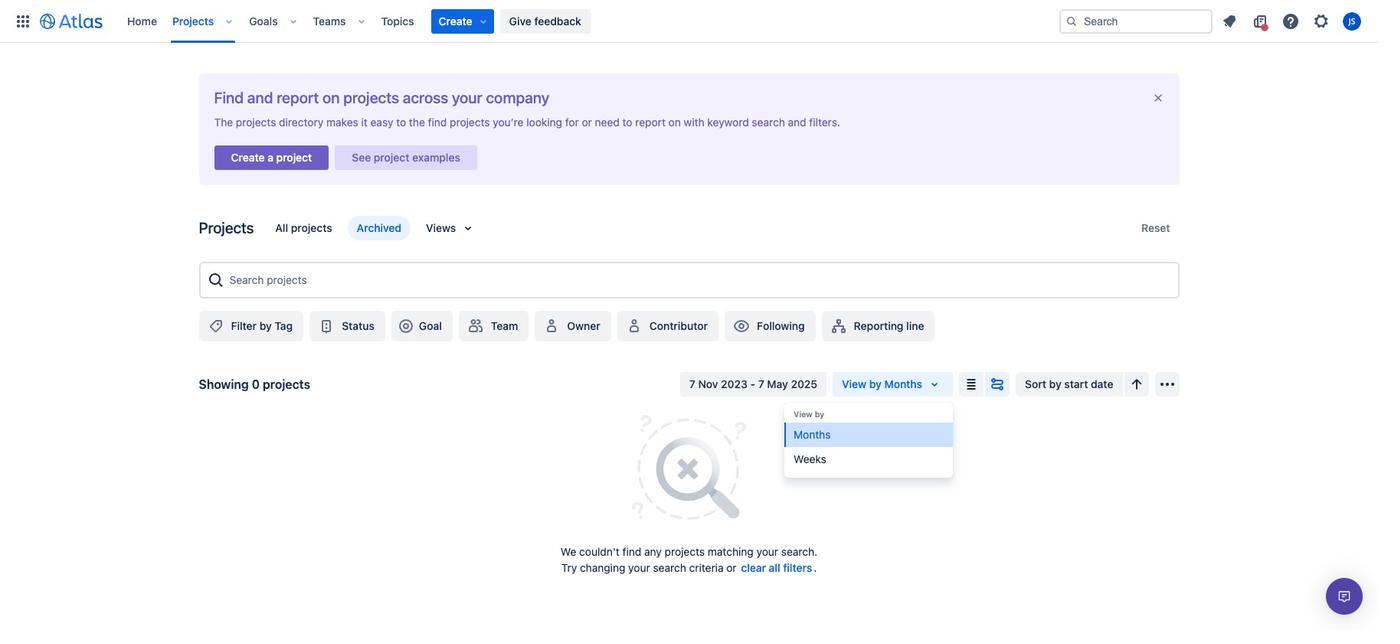 Task type: vqa. For each thing, say whether or not it's contained in the screenshot.
Search field
yes



Task type: locate. For each thing, give the bounding box(es) containing it.
1 horizontal spatial view
[[842, 378, 867, 391]]

2 to from the left
[[623, 116, 633, 129]]

0 vertical spatial find
[[428, 116, 447, 129]]

0 vertical spatial search
[[752, 116, 785, 129]]

display as timeline image
[[988, 375, 1007, 394]]

create left a
[[231, 151, 265, 164]]

on up makes at the top left of page
[[323, 89, 340, 107]]

0 horizontal spatial your
[[452, 89, 483, 107]]

months down view by
[[794, 428, 831, 441]]

create inside button
[[231, 151, 265, 164]]

months left change date range format image
[[885, 378, 923, 391]]

following
[[757, 319, 805, 333]]

1 horizontal spatial report
[[635, 116, 666, 129]]

your down any
[[628, 561, 650, 574]]

projects right all
[[291, 221, 332, 234]]

views
[[426, 221, 456, 234]]

0 vertical spatial your
[[452, 89, 483, 107]]

projects
[[172, 14, 214, 27], [199, 219, 254, 237]]

banner
[[0, 0, 1378, 43]]

on left with
[[669, 116, 681, 129]]

1 vertical spatial search
[[653, 561, 686, 574]]

report
[[277, 89, 319, 107], [635, 116, 666, 129]]

sort
[[1025, 378, 1047, 391]]

-
[[751, 378, 756, 391]]

0 vertical spatial or
[[582, 116, 592, 129]]

goals link
[[245, 9, 282, 33]]

projects inside the we couldn't find any projects matching your search. try changing your search criteria or clear all filters .
[[665, 546, 705, 559]]

1 vertical spatial create
[[231, 151, 265, 164]]

2 project from the left
[[374, 151, 410, 164]]

view inside dropdown button
[[842, 378, 867, 391]]

by right "sort" at the right bottom of page
[[1049, 378, 1062, 391]]

projects up 'criteria' on the bottom right
[[665, 546, 705, 559]]

and left filters.
[[788, 116, 807, 129]]

1 horizontal spatial to
[[623, 116, 633, 129]]

view down 2025
[[794, 410, 813, 419]]

0 horizontal spatial find
[[428, 116, 447, 129]]

projects right the
[[236, 116, 276, 129]]

report right need
[[635, 116, 666, 129]]

view right 2025
[[842, 378, 867, 391]]

see
[[352, 151, 371, 164]]

0 horizontal spatial view
[[794, 410, 813, 419]]

0 horizontal spatial project
[[276, 151, 312, 164]]

project right a
[[276, 151, 312, 164]]

status image
[[317, 317, 336, 336]]

feedback
[[534, 14, 581, 27]]

projects
[[343, 89, 399, 107], [236, 116, 276, 129], [450, 116, 490, 129], [291, 221, 332, 234], [263, 378, 310, 392], [665, 546, 705, 559]]

7 left nov
[[689, 378, 696, 391]]

following button
[[725, 311, 816, 342]]

1 horizontal spatial your
[[628, 561, 650, 574]]

7 right -
[[758, 378, 764, 391]]

0 horizontal spatial search
[[653, 561, 686, 574]]

search
[[752, 116, 785, 129], [653, 561, 686, 574]]

you're
[[493, 116, 524, 129]]

search down any
[[653, 561, 686, 574]]

2 horizontal spatial your
[[757, 546, 779, 559]]

0 vertical spatial months
[[885, 378, 923, 391]]

2 vertical spatial your
[[628, 561, 650, 574]]

contributor button
[[617, 311, 719, 342]]

on
[[323, 89, 340, 107], [669, 116, 681, 129]]

all projects button
[[266, 216, 341, 241]]

report up directory
[[277, 89, 319, 107]]

your
[[452, 89, 483, 107], [757, 546, 779, 559], [628, 561, 650, 574]]

1 horizontal spatial 7
[[758, 378, 764, 391]]

or right for
[[582, 116, 592, 129]]

projects left you're
[[450, 116, 490, 129]]

company
[[486, 89, 550, 107]]

date
[[1091, 378, 1114, 391]]

search inside the we couldn't find any projects matching your search. try changing your search criteria or clear all filters .
[[653, 561, 686, 574]]

or
[[582, 116, 592, 129], [727, 561, 737, 574]]

tag
[[275, 319, 293, 333]]

your up all
[[757, 546, 779, 559]]

views button
[[417, 216, 487, 241]]

display as list image
[[962, 375, 981, 394]]

by down 2025
[[815, 410, 825, 419]]

1 vertical spatial view
[[794, 410, 813, 419]]

to
[[396, 116, 406, 129], [623, 116, 633, 129]]

close banner image
[[1152, 92, 1164, 104]]

7
[[689, 378, 696, 391], [758, 378, 764, 391]]

2 7 from the left
[[758, 378, 764, 391]]

we couldn't find any projects matching your search. try changing your search criteria or clear all filters .
[[561, 546, 818, 575]]

reporting line button
[[822, 311, 935, 342]]

create for create a project
[[231, 151, 265, 164]]

0 horizontal spatial 7
[[689, 378, 696, 391]]

0 horizontal spatial or
[[582, 116, 592, 129]]

by inside button
[[260, 319, 272, 333]]

filter
[[231, 319, 257, 333]]

0 horizontal spatial to
[[396, 116, 406, 129]]

view
[[842, 378, 867, 391], [794, 410, 813, 419]]

.
[[814, 561, 817, 574]]

by for months
[[869, 378, 882, 391]]

0 horizontal spatial and
[[247, 89, 273, 107]]

1 vertical spatial months
[[794, 428, 831, 441]]

and right find
[[247, 89, 273, 107]]

matching
[[708, 546, 754, 559]]

teams
[[313, 14, 346, 27]]

project
[[276, 151, 312, 164], [374, 151, 410, 164]]

see project examples
[[352, 151, 460, 164]]

projects right home
[[172, 14, 214, 27]]

find inside the we couldn't find any projects matching your search. try changing your search criteria or clear all filters .
[[623, 546, 642, 559]]

by down reporting line button
[[869, 378, 882, 391]]

0 vertical spatial create
[[439, 14, 472, 27]]

1 horizontal spatial search
[[752, 116, 785, 129]]

create inside dropdown button
[[439, 14, 472, 27]]

projects right 0
[[263, 378, 310, 392]]

showing
[[199, 378, 249, 392]]

filters
[[783, 562, 812, 575]]

create right topics
[[439, 14, 472, 27]]

0 vertical spatial view
[[842, 378, 867, 391]]

couldn't
[[579, 546, 620, 559]]

1 vertical spatial find
[[623, 546, 642, 559]]

0 horizontal spatial report
[[277, 89, 319, 107]]

start
[[1065, 378, 1088, 391]]

by
[[260, 319, 272, 333], [869, 378, 882, 391], [1049, 378, 1062, 391], [815, 410, 825, 419]]

owner
[[567, 319, 601, 333]]

projects up search projects image
[[199, 219, 254, 237]]

months
[[885, 378, 923, 391], [794, 428, 831, 441]]

search image
[[1066, 15, 1078, 27]]

or inside the we couldn't find any projects matching your search. try changing your search criteria or clear all filters .
[[727, 561, 737, 574]]

to left 'the'
[[396, 116, 406, 129]]

view by months button
[[833, 372, 953, 397]]

0 vertical spatial and
[[247, 89, 273, 107]]

by left tag
[[260, 319, 272, 333]]

1 horizontal spatial create
[[439, 14, 472, 27]]

nov
[[698, 378, 718, 391]]

all projects
[[275, 221, 332, 234]]

1 vertical spatial or
[[727, 561, 737, 574]]

switch to... image
[[14, 12, 32, 30]]

clear all filters button
[[740, 560, 814, 578]]

1 horizontal spatial on
[[669, 116, 681, 129]]

filters.
[[809, 116, 841, 129]]

give
[[509, 14, 532, 27]]

0 vertical spatial on
[[323, 89, 340, 107]]

your right across
[[452, 89, 483, 107]]

find right 'the'
[[428, 116, 447, 129]]

find
[[428, 116, 447, 129], [623, 546, 642, 559]]

the
[[409, 116, 425, 129]]

1 horizontal spatial project
[[374, 151, 410, 164]]

across
[[403, 89, 448, 107]]

1 vertical spatial and
[[788, 116, 807, 129]]

or down matching
[[727, 561, 737, 574]]

1 horizontal spatial and
[[788, 116, 807, 129]]

view for view by months
[[842, 378, 867, 391]]

settings image
[[1313, 12, 1331, 30]]

0 horizontal spatial create
[[231, 151, 265, 164]]

projects inside top 'element'
[[172, 14, 214, 27]]

1 horizontal spatial or
[[727, 561, 737, 574]]

0 vertical spatial projects
[[172, 14, 214, 27]]

1 horizontal spatial months
[[885, 378, 923, 391]]

Search field
[[1060, 9, 1213, 33]]

archived
[[357, 221, 402, 234]]

filter by tag
[[231, 319, 293, 333]]

sort by start date button
[[1016, 372, 1123, 397]]

find and report on projects across your company
[[214, 89, 550, 107]]

home
[[127, 14, 157, 27]]

clear
[[741, 562, 766, 575]]

banner containing home
[[0, 0, 1378, 43]]

find left any
[[623, 546, 642, 559]]

1 horizontal spatial find
[[623, 546, 642, 559]]

1 to from the left
[[396, 116, 406, 129]]

1 vertical spatial your
[[757, 546, 779, 559]]

search right keyword
[[752, 116, 785, 129]]

project right see in the left top of the page
[[374, 151, 410, 164]]

to right need
[[623, 116, 633, 129]]

showing 0 projects
[[199, 378, 310, 392]]



Task type: describe. For each thing, give the bounding box(es) containing it.
for
[[565, 116, 579, 129]]

any
[[644, 546, 662, 559]]

weeks
[[794, 453, 827, 466]]

by for start
[[1049, 378, 1062, 391]]

view by
[[794, 410, 825, 419]]

reset
[[1142, 221, 1170, 234]]

Search projects field
[[225, 267, 1172, 294]]

projects up it
[[343, 89, 399, 107]]

0 horizontal spatial months
[[794, 428, 831, 441]]

help image
[[1282, 12, 1300, 30]]

status button
[[310, 311, 385, 342]]

easy
[[371, 116, 393, 129]]

it
[[361, 116, 368, 129]]

criteria
[[689, 561, 724, 574]]

team
[[491, 319, 518, 333]]

all
[[275, 221, 288, 234]]

2023
[[721, 378, 748, 391]]

0 vertical spatial report
[[277, 89, 319, 107]]

create button
[[431, 9, 494, 33]]

account image
[[1343, 12, 1362, 30]]

months inside the view by months dropdown button
[[885, 378, 923, 391]]

give feedback button
[[500, 9, 591, 33]]

home link
[[123, 9, 162, 33]]

changing
[[580, 561, 626, 574]]

line
[[907, 319, 924, 333]]

tag image
[[207, 317, 225, 336]]

need
[[595, 116, 620, 129]]

try
[[561, 561, 577, 574]]

team button
[[459, 311, 529, 342]]

1 vertical spatial report
[[635, 116, 666, 129]]

the
[[214, 116, 233, 129]]

open intercom messenger image
[[1336, 588, 1354, 606]]

filter by tag button
[[199, 311, 304, 342]]

may
[[767, 378, 788, 391]]

the projects directory makes it easy to the find projects you're looking for or need to report on with keyword search and filters.
[[214, 116, 841, 129]]

we
[[561, 546, 577, 559]]

your for search.
[[757, 546, 779, 559]]

topics link
[[377, 9, 419, 33]]

1 vertical spatial projects
[[199, 219, 254, 237]]

a
[[268, 151, 274, 164]]

archived button
[[348, 216, 411, 241]]

following image
[[733, 317, 751, 336]]

create a project
[[231, 151, 312, 164]]

makes
[[326, 116, 358, 129]]

reset button
[[1133, 216, 1180, 241]]

7 nov 2023 - 7 may 2025 button
[[680, 372, 827, 397]]

by for tag
[[260, 319, 272, 333]]

status
[[342, 319, 375, 333]]

reverse sort order image
[[1128, 375, 1146, 394]]

keyword
[[708, 116, 749, 129]]

7 nov 2023 - 7 may 2025
[[689, 378, 818, 391]]

reporting
[[854, 319, 904, 333]]

search projects image
[[207, 271, 225, 290]]

goal
[[419, 319, 442, 333]]

1 7 from the left
[[689, 378, 696, 391]]

all
[[769, 562, 780, 575]]

top element
[[9, 0, 1060, 43]]

change date range format image
[[926, 375, 944, 394]]

reporting line
[[854, 319, 924, 333]]

give feedback
[[509, 14, 581, 27]]

looking
[[527, 116, 562, 129]]

topics
[[381, 14, 414, 27]]

view by months
[[842, 378, 923, 391]]

see project examples button
[[335, 141, 477, 175]]

1 vertical spatial on
[[669, 116, 681, 129]]

find
[[214, 89, 244, 107]]

create a project button
[[214, 141, 329, 175]]

owner button
[[535, 311, 611, 342]]

sort by start date
[[1025, 378, 1114, 391]]

examples
[[412, 151, 460, 164]]

1 project from the left
[[276, 151, 312, 164]]

0
[[252, 378, 260, 392]]

2025
[[791, 378, 818, 391]]

your for company
[[452, 89, 483, 107]]

create for create
[[439, 14, 472, 27]]

search.
[[781, 546, 818, 559]]

with
[[684, 116, 705, 129]]

notifications image
[[1221, 12, 1239, 30]]

more options image
[[1158, 375, 1177, 394]]

contributor
[[650, 319, 708, 333]]

0 horizontal spatial on
[[323, 89, 340, 107]]

goals
[[249, 14, 278, 27]]

goal button
[[391, 311, 453, 342]]

or for for
[[582, 116, 592, 129]]

teams link
[[308, 9, 351, 33]]

or for criteria
[[727, 561, 737, 574]]

projects inside all projects button
[[291, 221, 332, 234]]

directory
[[279, 116, 324, 129]]

projects link
[[168, 9, 219, 33]]

view for view by
[[794, 410, 813, 419]]



